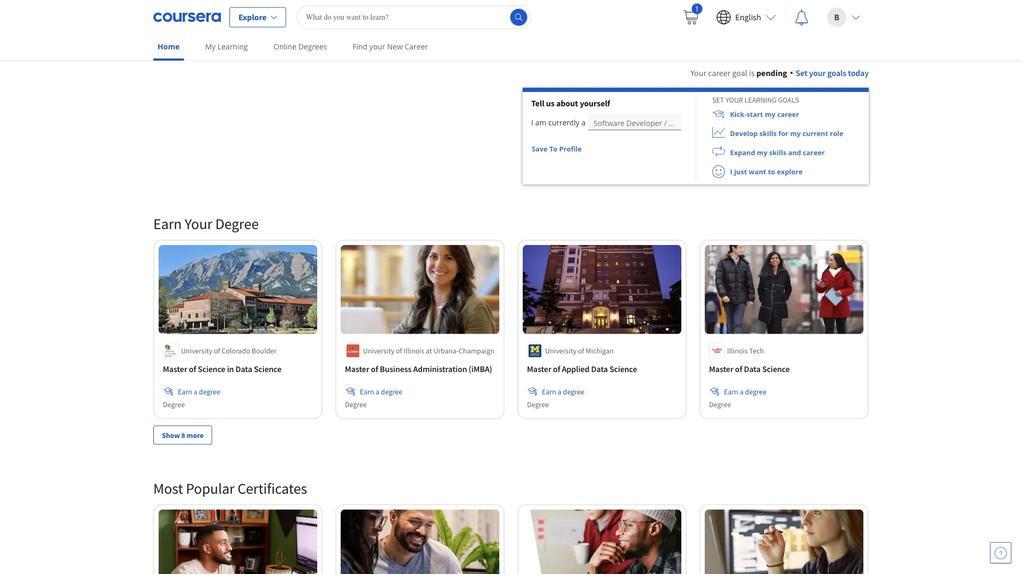 Task type: describe. For each thing, give the bounding box(es) containing it.
degree for master of business administration (imba)
[[345, 400, 367, 410]]

1 data from the left
[[236, 364, 252, 375]]

to
[[768, 167, 775, 176]]

1
[[695, 3, 699, 14]]

tell us about yourself
[[531, 98, 610, 109]]

i for i just want to explore
[[730, 167, 732, 176]]

pending
[[756, 68, 787, 78]]

0 vertical spatial my
[[765, 110, 776, 119]]

university for applied
[[545, 346, 577, 356]]

at
[[426, 346, 432, 356]]

show 8 more button
[[153, 426, 212, 445]]

us
[[546, 98, 555, 109]]

university of colorado boulder
[[181, 346, 276, 356]]

1 illinois from the left
[[404, 346, 424, 356]]

learning
[[218, 42, 248, 52]]

b button
[[819, 0, 869, 34]]

engineer
[[669, 118, 700, 128]]

goal
[[732, 68, 747, 78]]

degrees
[[298, 42, 327, 52]]

find
[[353, 42, 367, 52]]

boulder
[[252, 346, 276, 356]]

save to profile button
[[531, 139, 582, 159]]

expand
[[730, 148, 755, 157]]

a for master of applied data science
[[558, 387, 562, 397]]

to
[[549, 144, 558, 154]]

explore
[[239, 12, 267, 23]]

earn for master of science in data science
[[178, 387, 192, 397]]

your career goal is pending
[[691, 68, 787, 78]]

main content containing earn your degree
[[0, 54, 1022, 575]]

show
[[162, 431, 180, 441]]

role
[[830, 129, 843, 138]]

expand my skills and career
[[730, 148, 825, 157]]

of for business
[[371, 364, 378, 375]]

master of business administration (imba) link
[[345, 363, 495, 376]]

master for master of business administration (imba)
[[345, 364, 369, 375]]

help center image
[[995, 547, 1007, 560]]

kick-start my career
[[730, 110, 799, 119]]

your for new
[[369, 42, 385, 52]]

of for science
[[189, 364, 196, 375]]

8
[[181, 431, 185, 441]]

i just want to explore button
[[696, 162, 803, 182]]

in
[[227, 364, 234, 375]]

my
[[205, 42, 216, 52]]

university of michigan
[[545, 346, 614, 356]]

more
[[187, 431, 204, 441]]

most
[[153, 480, 183, 498]]

home
[[158, 42, 180, 52]]

graduation cap image
[[712, 108, 725, 121]]

earn a degree for data
[[724, 387, 767, 397]]

online degrees link
[[269, 35, 331, 59]]

your for learning
[[726, 95, 743, 105]]

your for goals
[[809, 68, 826, 78]]

for
[[779, 129, 789, 138]]

earn a degree for science
[[178, 387, 220, 397]]

english button
[[708, 0, 785, 34]]

expand my skills and career button
[[696, 143, 825, 162]]

today
[[848, 68, 869, 78]]

my learning link
[[201, 35, 252, 59]]

a for master of science in data science
[[194, 387, 197, 397]]

online
[[274, 42, 296, 52]]

earn a degree for business
[[360, 387, 402, 397]]

colorado
[[222, 346, 250, 356]]

set for set your goals today
[[796, 68, 808, 78]]

show 8 more
[[162, 431, 204, 441]]

current
[[803, 129, 828, 138]]

kick-
[[730, 110, 747, 119]]

champaign
[[459, 346, 495, 356]]

about
[[556, 98, 578, 109]]

3 data from the left
[[744, 364, 761, 375]]

career
[[405, 42, 428, 52]]

explore button
[[229, 7, 286, 27]]

set your goals today
[[796, 68, 869, 78]]

and
[[788, 148, 801, 157]]

is
[[749, 68, 755, 78]]

of for applied
[[553, 364, 560, 375]]

a right currently
[[582, 118, 586, 128]]

/
[[664, 118, 667, 128]]

2 data from the left
[[591, 364, 608, 375]]

master for master of science in data science
[[163, 364, 187, 375]]

1 link
[[674, 0, 708, 34]]

of for michigan
[[578, 346, 584, 356]]

want
[[749, 167, 766, 176]]

of for illinois
[[396, 346, 402, 356]]

i just want to explore
[[730, 167, 803, 176]]

(imba)
[[469, 364, 492, 375]]

develop skills for my current role
[[730, 129, 843, 138]]

currently
[[548, 118, 580, 128]]

illinois tech
[[727, 346, 764, 356]]

master of applied data science
[[527, 364, 637, 375]]



Task type: vqa. For each thing, say whether or not it's contained in the screenshot.


Task type: locate. For each thing, give the bounding box(es) containing it.
your left the today
[[809, 68, 826, 78]]

a down master of data science
[[740, 387, 744, 397]]

your up kick-
[[726, 95, 743, 105]]

1 horizontal spatial goals
[[827, 68, 846, 78]]

master for master of data science
[[709, 364, 734, 375]]

certificates
[[238, 480, 307, 498]]

set
[[796, 68, 808, 78], [712, 95, 724, 105]]

of up business
[[396, 346, 402, 356]]

master of business administration (imba)
[[345, 364, 492, 375]]

1 horizontal spatial your
[[691, 68, 707, 78]]

yourself
[[580, 98, 610, 109]]

2 vertical spatial career
[[803, 148, 825, 157]]

0 horizontal spatial university
[[181, 346, 212, 356]]

my
[[765, 110, 776, 119], [790, 129, 801, 138], [757, 148, 768, 157]]

2 horizontal spatial career
[[803, 148, 825, 157]]

degree for master of applied data science
[[527, 400, 549, 410]]

goals inside dropdown button
[[827, 68, 846, 78]]

profile
[[559, 144, 582, 154]]

applied
[[562, 364, 590, 375]]

of
[[214, 346, 220, 356], [396, 346, 402, 356], [578, 346, 584, 356], [189, 364, 196, 375], [371, 364, 378, 375], [553, 364, 560, 375], [735, 364, 742, 375]]

2 illinois from the left
[[727, 346, 748, 356]]

degree for science
[[199, 387, 220, 397]]

develop
[[730, 129, 758, 138]]

home link
[[153, 35, 184, 61]]

my inside button
[[757, 148, 768, 157]]

science down the michigan
[[610, 364, 637, 375]]

skills inside button
[[760, 129, 777, 138]]

4 degree from the left
[[745, 387, 767, 397]]

earn
[[153, 215, 182, 233], [178, 387, 192, 397], [360, 387, 374, 397], [542, 387, 556, 397], [724, 387, 738, 397]]

master of science in data science
[[163, 364, 281, 375]]

i am currently a
[[531, 118, 586, 128]]

university of illinois at urbana-champaign
[[363, 346, 495, 356]]

master of data science
[[709, 364, 790, 375]]

most popular certificates
[[153, 480, 307, 498]]

i inside button
[[730, 167, 732, 176]]

2 science from the left
[[254, 364, 281, 375]]

set up graduation cap image
[[712, 95, 724, 105]]

data down the michigan
[[591, 364, 608, 375]]

1 vertical spatial skills
[[769, 148, 787, 157]]

1 master from the left
[[163, 364, 187, 375]]

university up applied
[[545, 346, 577, 356]]

0 horizontal spatial career
[[708, 68, 731, 78]]

degree for data
[[745, 387, 767, 397]]

1 vertical spatial goals
[[778, 95, 799, 105]]

michigan
[[586, 346, 614, 356]]

goals up the kick-start my career
[[778, 95, 799, 105]]

find your new career
[[353, 42, 428, 52]]

2 vertical spatial your
[[726, 95, 743, 105]]

most popular certificates collection element
[[147, 462, 875, 575]]

of for colorado
[[214, 346, 220, 356]]

a down master of science in data science
[[194, 387, 197, 397]]

data
[[236, 364, 252, 375], [591, 364, 608, 375], [744, 364, 761, 375]]

a for master of business administration (imba)
[[376, 387, 379, 397]]

skills
[[760, 129, 777, 138], [769, 148, 787, 157]]

4 earn a degree from the left
[[724, 387, 767, 397]]

earn a degree down master of data science
[[724, 387, 767, 397]]

of left the michigan
[[578, 346, 584, 356]]

earn a degree down applied
[[542, 387, 584, 397]]

0 vertical spatial career
[[708, 68, 731, 78]]

0 vertical spatial i
[[531, 118, 533, 128]]

2 master from the left
[[345, 364, 369, 375]]

1 horizontal spatial data
[[591, 364, 608, 375]]

career inside button
[[777, 110, 799, 119]]

earn your degree collection element
[[147, 198, 875, 462]]

science down tech
[[762, 364, 790, 375]]

set right pending
[[796, 68, 808, 78]]

science down boulder
[[254, 364, 281, 375]]

science inside master of data science link
[[762, 364, 790, 375]]

of for data
[[735, 364, 742, 375]]

coursera image
[[153, 9, 221, 26]]

illinois
[[404, 346, 424, 356], [727, 346, 748, 356]]

3 degree from the left
[[563, 387, 584, 397]]

0 horizontal spatial goals
[[778, 95, 799, 105]]

set for set your learning goals
[[712, 95, 724, 105]]

my right start
[[765, 110, 776, 119]]

smile image
[[712, 166, 725, 178]]

a
[[582, 118, 586, 128], [194, 387, 197, 397], [376, 387, 379, 397], [558, 387, 562, 397], [740, 387, 744, 397]]

1 vertical spatial your
[[185, 215, 212, 233]]

software developer / engineer
[[594, 118, 700, 128]]

career up the develop skills for my current role
[[777, 110, 799, 119]]

a down master of business administration (imba)
[[376, 387, 379, 397]]

master for master of applied data science
[[527, 364, 551, 375]]

degree for applied
[[563, 387, 584, 397]]

your
[[691, 68, 707, 78], [185, 215, 212, 233]]

i left just on the top
[[730, 167, 732, 176]]

university up master of science in data science
[[181, 346, 212, 356]]

set your goals today button
[[791, 67, 869, 79]]

business
[[380, 364, 412, 375]]

my right expand
[[757, 148, 768, 157]]

master
[[163, 364, 187, 375], [345, 364, 369, 375], [527, 364, 551, 375], [709, 364, 734, 375]]

2 earn a degree from the left
[[360, 387, 402, 397]]

0 vertical spatial skills
[[760, 129, 777, 138]]

illinois left at
[[404, 346, 424, 356]]

of left in
[[189, 364, 196, 375]]

1 horizontal spatial set
[[796, 68, 808, 78]]

0 vertical spatial set
[[796, 68, 808, 78]]

3 master from the left
[[527, 364, 551, 375]]

illinois left tech
[[727, 346, 748, 356]]

your inside dropdown button
[[809, 68, 826, 78]]

i
[[531, 118, 533, 128], [730, 167, 732, 176]]

1 vertical spatial i
[[730, 167, 732, 176]]

main content
[[0, 54, 1022, 575]]

0 horizontal spatial your
[[185, 215, 212, 233]]

software
[[594, 118, 625, 128]]

3 science from the left
[[610, 364, 637, 375]]

1 vertical spatial set
[[712, 95, 724, 105]]

1 vertical spatial my
[[790, 129, 801, 138]]

degree for master of science in data science
[[163, 400, 185, 410]]

degree down business
[[381, 387, 402, 397]]

career inside button
[[803, 148, 825, 157]]

english
[[735, 12, 761, 23]]

master of science in data science link
[[163, 363, 313, 376]]

goals left the today
[[827, 68, 846, 78]]

degree for business
[[381, 387, 402, 397]]

2 horizontal spatial data
[[744, 364, 761, 375]]

career left goal
[[708, 68, 731, 78]]

degree down applied
[[563, 387, 584, 397]]

set your learning goals
[[712, 95, 799, 105]]

science inside master of applied data science link
[[610, 364, 637, 375]]

earn for master of business administration (imba)
[[360, 387, 374, 397]]

None search field
[[297, 6, 531, 29]]

save to profile
[[532, 144, 582, 154]]

1 science from the left
[[198, 364, 225, 375]]

develop skills for my current role button
[[696, 124, 843, 143]]

goals
[[827, 68, 846, 78], [778, 95, 799, 105]]

skills inside button
[[769, 148, 787, 157]]

1 earn a degree from the left
[[178, 387, 220, 397]]

am
[[535, 118, 546, 128]]

of left business
[[371, 364, 378, 375]]

0 horizontal spatial your
[[369, 42, 385, 52]]

0 horizontal spatial set
[[712, 95, 724, 105]]

i for i am currently a
[[531, 118, 533, 128]]

a down master of applied data science
[[558, 387, 562, 397]]

kick-start my career button
[[696, 105, 799, 124]]

master of applied data science link
[[527, 363, 677, 376]]

data right in
[[236, 364, 252, 375]]

university up business
[[363, 346, 394, 356]]

degree down master of data science
[[745, 387, 767, 397]]

my learning
[[205, 42, 248, 52]]

tech
[[749, 346, 764, 356]]

learning
[[745, 95, 777, 105]]

earn your degree
[[153, 215, 259, 233]]

my right "for"
[[790, 129, 801, 138]]

2 university from the left
[[363, 346, 394, 356]]

save
[[532, 144, 548, 154]]

0 vertical spatial goals
[[827, 68, 846, 78]]

1 horizontal spatial career
[[777, 110, 799, 119]]

0 horizontal spatial illinois
[[404, 346, 424, 356]]

2 vertical spatial my
[[757, 148, 768, 157]]

0 horizontal spatial data
[[236, 364, 252, 375]]

0 vertical spatial your
[[369, 42, 385, 52]]

1 university from the left
[[181, 346, 212, 356]]

university
[[181, 346, 212, 356], [363, 346, 394, 356], [545, 346, 577, 356]]

of left applied
[[553, 364, 560, 375]]

your right find
[[369, 42, 385, 52]]

earn a degree down business
[[360, 387, 402, 397]]

urbana-
[[433, 346, 459, 356]]

science left in
[[198, 364, 225, 375]]

tell
[[531, 98, 544, 109]]

1 horizontal spatial your
[[726, 95, 743, 105]]

repeat image
[[712, 146, 725, 159]]

line chart image
[[712, 127, 725, 140]]

earn for master of applied data science
[[542, 387, 556, 397]]

1 degree from the left
[[199, 387, 220, 397]]

2 horizontal spatial university
[[545, 346, 577, 356]]

1 horizontal spatial i
[[730, 167, 732, 176]]

skills left "for"
[[760, 129, 777, 138]]

4 science from the left
[[762, 364, 790, 375]]

degree
[[199, 387, 220, 397], [381, 387, 402, 397], [563, 387, 584, 397], [745, 387, 767, 397]]

earn a degree down master of science in data science
[[178, 387, 220, 397]]

master of data science link
[[709, 363, 859, 376]]

find your new career link
[[348, 35, 432, 59]]

of left colorado
[[214, 346, 220, 356]]

science
[[198, 364, 225, 375], [254, 364, 281, 375], [610, 364, 637, 375], [762, 364, 790, 375]]

data down tech
[[744, 364, 761, 375]]

career right and
[[803, 148, 825, 157]]

a for master of data science
[[740, 387, 744, 397]]

4 master from the left
[[709, 364, 734, 375]]

2 degree from the left
[[381, 387, 402, 397]]

degree
[[215, 215, 259, 233], [163, 400, 185, 410], [345, 400, 367, 410], [527, 400, 549, 410], [709, 400, 731, 410]]

of down illinois tech
[[735, 364, 742, 375]]

b
[[834, 12, 839, 23]]

explore
[[777, 167, 803, 176]]

i left am
[[531, 118, 533, 128]]

shopping cart: 1 item element
[[682, 3, 702, 26]]

1 horizontal spatial university
[[363, 346, 394, 356]]

0 vertical spatial your
[[691, 68, 707, 78]]

1 vertical spatial career
[[777, 110, 799, 119]]

online degrees
[[274, 42, 327, 52]]

3 earn a degree from the left
[[542, 387, 584, 397]]

1 vertical spatial your
[[809, 68, 826, 78]]

your
[[369, 42, 385, 52], [809, 68, 826, 78], [726, 95, 743, 105]]

set inside dropdown button
[[796, 68, 808, 78]]

0 horizontal spatial i
[[531, 118, 533, 128]]

2 horizontal spatial your
[[809, 68, 826, 78]]

university for science
[[181, 346, 212, 356]]

degree down master of science in data science
[[199, 387, 220, 397]]

3 university from the left
[[545, 346, 577, 356]]

earn a degree for applied
[[542, 387, 584, 397]]

skills left and
[[769, 148, 787, 157]]

new
[[387, 42, 403, 52]]

What do you want to learn? text field
[[297, 6, 531, 29]]

1 horizontal spatial illinois
[[727, 346, 748, 356]]

developer
[[627, 118, 662, 128]]

administration
[[413, 364, 467, 375]]

degree for master of data science
[[709, 400, 731, 410]]

start
[[747, 110, 763, 119]]

earn for master of data science
[[724, 387, 738, 397]]

career
[[708, 68, 731, 78], [777, 110, 799, 119], [803, 148, 825, 157]]

university for business
[[363, 346, 394, 356]]



